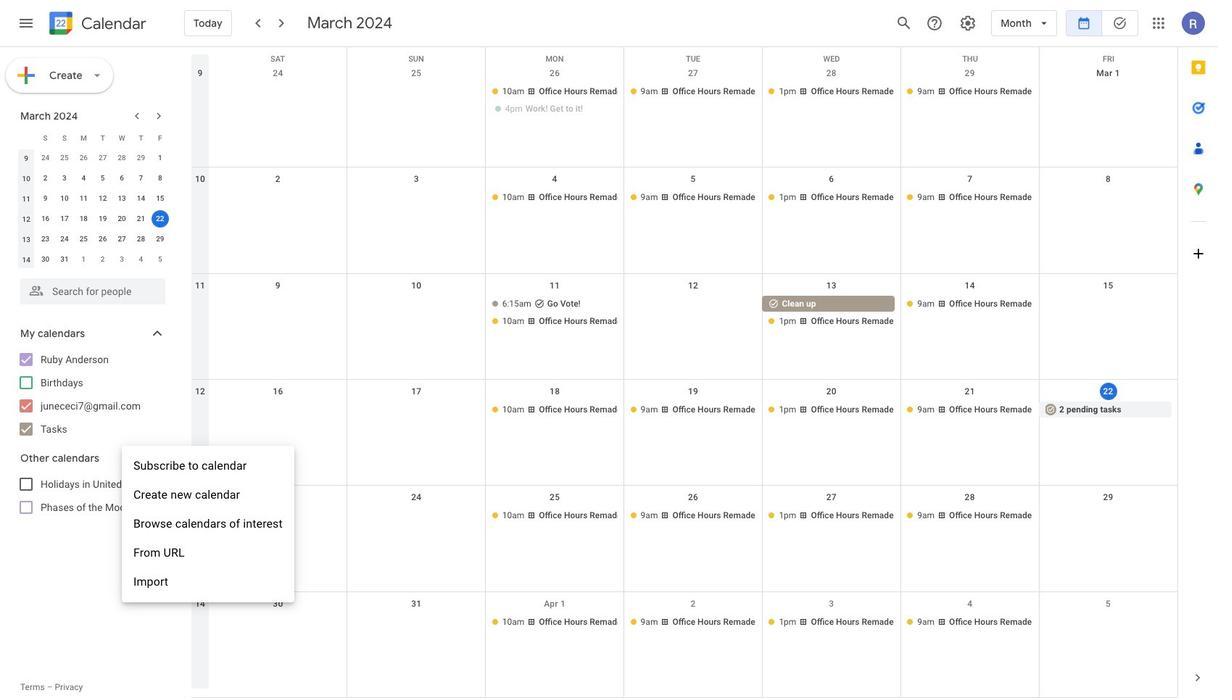 Task type: describe. For each thing, give the bounding box(es) containing it.
march 2024 grid
[[14, 128, 170, 270]]

9 element
[[37, 190, 54, 207]]

other calendars list
[[3, 473, 180, 519]]

5 element
[[94, 170, 111, 187]]

february 29 element
[[132, 149, 150, 167]]

april 2 element
[[94, 251, 111, 268]]

february 28 element
[[113, 149, 131, 167]]

3 element
[[56, 170, 73, 187]]

7 element
[[132, 170, 150, 187]]

12 element
[[94, 190, 111, 207]]

18 element
[[75, 210, 92, 228]]

19 element
[[94, 210, 111, 228]]

my calendars list
[[3, 348, 180, 441]]

cell inside "row group"
[[151, 209, 170, 229]]

february 27 element
[[94, 149, 111, 167]]

10 element
[[56, 190, 73, 207]]

settings menu image
[[960, 15, 977, 32]]

6 element
[[113, 170, 131, 187]]

29 element
[[151, 231, 169, 248]]

february 26 element
[[75, 149, 92, 167]]

24 element
[[56, 231, 73, 248]]

27 element
[[113, 231, 131, 248]]

heading inside calendar element
[[78, 15, 146, 32]]

17 element
[[56, 210, 73, 228]]

28 element
[[132, 231, 150, 248]]

31 element
[[56, 251, 73, 268]]

april 3 element
[[113, 251, 131, 268]]

add calendars. menu
[[122, 446, 294, 603]]

4 element
[[75, 170, 92, 187]]

april 5 element
[[151, 251, 169, 268]]

23 element
[[37, 231, 54, 248]]

february 25 element
[[56, 149, 73, 167]]



Task type: vqa. For each thing, say whether or not it's contained in the screenshot.
10
no



Task type: locate. For each thing, give the bounding box(es) containing it.
21 element
[[132, 210, 150, 228]]

25 element
[[75, 231, 92, 248]]

26 element
[[94, 231, 111, 248]]

grid
[[191, 47, 1178, 698]]

column header inside march 2024 "grid"
[[17, 128, 36, 148]]

main drawer image
[[17, 15, 35, 32]]

16 element
[[37, 210, 54, 228]]

None search field
[[0, 273, 180, 305]]

2 element
[[37, 170, 54, 187]]

heading
[[78, 15, 146, 32]]

calendar element
[[46, 9, 146, 41]]

14 element
[[132, 190, 150, 207]]

april 4 element
[[132, 251, 150, 268]]

row group inside march 2024 "grid"
[[17, 148, 170, 270]]

20 element
[[113, 210, 131, 228]]

add other calendars image
[[126, 450, 141, 465]]

tab list
[[1178, 47, 1218, 658]]

column header
[[17, 128, 36, 148]]

30 element
[[37, 251, 54, 268]]

row
[[191, 47, 1178, 69], [191, 62, 1178, 168], [17, 128, 170, 148], [17, 148, 170, 168], [191, 168, 1178, 274], [17, 168, 170, 189], [17, 189, 170, 209], [17, 209, 170, 229], [17, 229, 170, 249], [17, 249, 170, 270], [191, 274, 1178, 380], [191, 380, 1178, 486], [191, 486, 1178, 592], [191, 592, 1178, 698]]

february 24 element
[[37, 149, 54, 167]]

11 element
[[75, 190, 92, 207]]

cell
[[209, 83, 347, 118], [347, 83, 486, 118], [486, 83, 624, 118], [1039, 83, 1178, 118], [209, 190, 347, 207], [347, 190, 486, 207], [1039, 190, 1178, 207], [151, 209, 170, 229], [209, 296, 347, 330], [347, 296, 486, 330], [486, 296, 624, 330], [624, 296, 762, 330], [762, 296, 901, 330], [1039, 296, 1178, 330], [209, 402, 347, 419], [347, 402, 486, 419], [209, 508, 347, 525], [347, 508, 486, 525], [1039, 508, 1178, 525], [209, 614, 347, 631], [347, 614, 486, 631], [1039, 614, 1178, 631]]

1 element
[[151, 149, 169, 167]]

8 element
[[151, 170, 169, 187]]

22, today element
[[151, 210, 169, 228]]

row group
[[17, 148, 170, 270]]

13 element
[[113, 190, 131, 207]]

15 element
[[151, 190, 169, 207]]

april 1 element
[[75, 251, 92, 268]]

Search for people text field
[[29, 278, 157, 305]]



